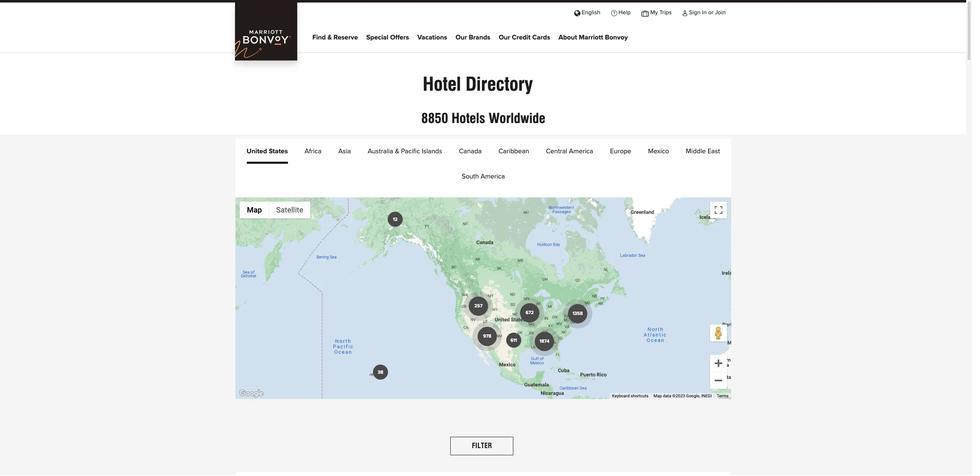 Task type: locate. For each thing, give the bounding box(es) containing it.
or
[[709, 10, 714, 15]]

find & reserve
[[313, 34, 358, 41]]

0 vertical spatial map
[[247, 206, 262, 214]]

611 image
[[506, 333, 522, 348]]

our left brands
[[456, 34, 467, 41]]

directory
[[466, 73, 533, 95]]

map left data
[[654, 394, 662, 399]]

map
[[247, 206, 262, 214], [654, 394, 662, 399]]

data
[[663, 394, 672, 399]]

1 horizontal spatial &
[[395, 148, 400, 155]]

our credit cards
[[499, 34, 551, 41]]

our for our credit cards
[[499, 34, 511, 41]]

bonvoy
[[605, 34, 628, 41]]

special offers
[[367, 34, 409, 41]]

our brands
[[456, 34, 491, 41]]

0 horizontal spatial map
[[247, 206, 262, 214]]

0 horizontal spatial our
[[456, 34, 467, 41]]

2 our from the left
[[499, 34, 511, 41]]

8850
[[422, 110, 448, 127]]

mexico
[[649, 148, 670, 155]]

map inside popup button
[[247, 206, 262, 214]]

our left credit
[[499, 34, 511, 41]]

english
[[582, 10, 601, 15]]

1 horizontal spatial america
[[569, 148, 594, 155]]

in
[[703, 10, 707, 15]]

keyboard shortcuts button
[[613, 394, 649, 400]]

south america
[[462, 173, 505, 180]]

0 horizontal spatial america
[[481, 173, 505, 180]]

brands
[[469, 34, 491, 41]]

&
[[328, 34, 332, 41], [395, 148, 400, 155]]

menu bar
[[240, 202, 311, 219]]

12
[[393, 217, 398, 222]]

america inside "south america" link
[[481, 173, 505, 180]]

asia
[[339, 148, 351, 155]]

about marriott bonvoy link
[[559, 31, 628, 44]]

europe
[[610, 148, 632, 155]]

middle
[[686, 148, 706, 155]]

caribbean
[[499, 148, 530, 155]]

map left satellite
[[247, 206, 262, 214]]

canada
[[459, 148, 482, 155]]

0 horizontal spatial &
[[328, 34, 332, 41]]

map for map
[[247, 206, 262, 214]]

hotel directory
[[423, 73, 533, 95]]

australia & pacific islands link
[[368, 139, 442, 164]]

0 vertical spatial &
[[328, 34, 332, 41]]

38 image
[[373, 365, 388, 380]]

offers
[[390, 34, 409, 41]]

map button
[[240, 202, 269, 219]]

africa
[[305, 148, 322, 155]]

terms
[[717, 394, 729, 399]]

& left pacific
[[395, 148, 400, 155]]

our brands link
[[456, 31, 491, 44]]

america inside central america link
[[569, 148, 594, 155]]

vacations
[[418, 34, 447, 41]]

1 vertical spatial &
[[395, 148, 400, 155]]

europe link
[[610, 139, 632, 164]]

central america link
[[546, 139, 594, 164]]

east
[[708, 148, 721, 155]]

map for map data ©2023 google, inegi
[[654, 394, 662, 399]]

& right find
[[328, 34, 332, 41]]

filter
[[472, 443, 492, 451]]

middle east
[[686, 148, 721, 155]]

central america
[[546, 148, 594, 155]]

hotel
[[423, 73, 461, 95]]

help image
[[612, 10, 617, 15]]

reserve
[[334, 34, 358, 41]]

my
[[651, 10, 658, 15]]

special offers link
[[367, 31, 409, 44]]

america right central
[[569, 148, 594, 155]]

1 vertical spatial america
[[481, 173, 505, 180]]

672
[[526, 311, 534, 316]]

globe image
[[575, 10, 581, 15]]

credit
[[512, 34, 531, 41]]

1 horizontal spatial our
[[499, 34, 511, 41]]

1 vertical spatial map
[[654, 394, 662, 399]]

find & reserve link
[[313, 31, 358, 44]]

1 our from the left
[[456, 34, 467, 41]]

america
[[569, 148, 594, 155], [481, 173, 505, 180]]

1 horizontal spatial map
[[654, 394, 662, 399]]

canada link
[[459, 139, 482, 164]]

google image
[[238, 389, 266, 400]]

south america link
[[462, 164, 505, 189]]

our
[[456, 34, 467, 41], [499, 34, 511, 41]]

middle east link
[[686, 139, 721, 164]]

united states link
[[247, 139, 288, 164]]

shortcuts
[[631, 394, 649, 399]]

0 vertical spatial america
[[569, 148, 594, 155]]

google,
[[687, 394, 701, 399]]

caribbean link
[[499, 139, 530, 164]]

find
[[313, 34, 326, 41]]

america right south
[[481, 173, 505, 180]]

america for south america
[[481, 173, 505, 180]]



Task type: vqa. For each thing, say whether or not it's contained in the screenshot.
the right 2
no



Task type: describe. For each thing, give the bounding box(es) containing it.
united states
[[247, 148, 288, 155]]

suitcase image
[[642, 10, 649, 15]]

hotels
[[452, 110, 486, 127]]

our credit cards link
[[499, 31, 551, 44]]

sign in or join link
[[678, 3, 732, 22]]

map data ©2023 google, inegi
[[654, 394, 712, 399]]

keyboard
[[613, 394, 630, 399]]

©2023
[[673, 394, 686, 399]]

sign
[[690, 10, 701, 15]]

united
[[247, 148, 267, 155]]

vacations link
[[418, 31, 447, 44]]

map region
[[214, 101, 753, 424]]

africa link
[[305, 139, 322, 164]]

australia
[[368, 148, 394, 155]]

inegi
[[702, 394, 712, 399]]

611
[[511, 338, 517, 343]]

terms link
[[717, 394, 729, 399]]

help
[[619, 10, 631, 15]]

english link
[[569, 3, 606, 22]]

257
[[475, 304, 483, 309]]

1358
[[573, 312, 583, 316]]

8850 hotels worldwide
[[422, 110, 546, 127]]

states
[[269, 148, 288, 155]]

central
[[546, 148, 568, 155]]

1874
[[540, 340, 550, 344]]

& for pacific
[[395, 148, 400, 155]]

pacific
[[401, 148, 420, 155]]

mexico link
[[649, 139, 670, 164]]

asia link
[[339, 139, 351, 164]]

38
[[378, 370, 383, 375]]

america for central america
[[569, 148, 594, 155]]

978
[[483, 334, 492, 339]]

south
[[462, 173, 479, 180]]

about marriott bonvoy
[[559, 34, 628, 41]]

join
[[716, 10, 726, 15]]

12 image
[[388, 212, 403, 227]]

islands
[[422, 148, 442, 155]]

my trips link
[[637, 3, 678, 22]]

satellite button
[[269, 202, 311, 219]]

about
[[559, 34, 578, 41]]

account image
[[683, 10, 688, 15]]

satellite
[[276, 206, 303, 214]]

& for reserve
[[328, 34, 332, 41]]

keyboard shortcuts
[[613, 394, 649, 399]]

cards
[[533, 34, 551, 41]]

worldwide
[[489, 110, 546, 127]]

australia & pacific islands
[[368, 148, 442, 155]]

special
[[367, 34, 389, 41]]

marriott
[[579, 34, 604, 41]]

help link
[[606, 3, 637, 22]]

our for our brands
[[456, 34, 467, 41]]

257 672
[[475, 304, 534, 316]]

filter link
[[451, 438, 514, 456]]

trips
[[660, 10, 672, 15]]

sign in or join
[[690, 10, 726, 15]]

menu bar containing map
[[240, 202, 311, 219]]

my trips
[[651, 10, 672, 15]]



